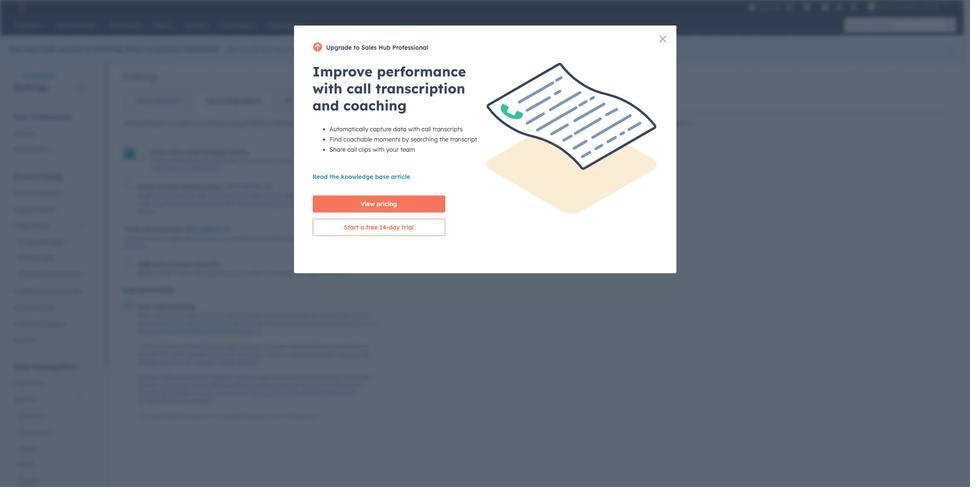 Task type: locate. For each thing, give the bounding box(es) containing it.
1 vertical spatial of
[[363, 320, 368, 326]]

started
[[239, 45, 260, 53]]

call inside the organize how your team logs activities by providing custom meeting and call types. use these custom activity types to report on which calls and meetings are most successful in your sales process.
[[315, 193, 323, 199]]

hubspot up about
[[184, 320, 206, 326]]

0 vertical spatial settings
[[14, 82, 48, 93]]

0 horizontal spatial edit options
[[186, 225, 221, 233]]

,
[[234, 374, 235, 380]]

custom inside organize how your team logs activities by providing custom call outcomes. report on this to track call patterns.
[[250, 235, 268, 242]]

track up process.
[[137, 183, 153, 191]]

providing inside the organize how your team logs activities by providing custom meeting and call types. use these custom activity types to report on which calls and meetings are most successful in your sales process.
[[239, 193, 262, 199]]

1 vertical spatial can
[[307, 382, 316, 388]]

is right url
[[334, 390, 338, 396]]

if
[[137, 343, 142, 350]]

edit options for track call and meeting types
[[227, 183, 263, 190]]

security
[[14, 336, 36, 344]]

help button
[[819, 0, 833, 14]]

quality
[[319, 351, 335, 357]]

0 horizontal spatial accessed
[[218, 390, 241, 396]]

record. right logged
[[335, 270, 351, 276]]

0 horizontal spatial be
[[201, 166, 207, 172]]

activities for patterns.
[[195, 235, 217, 242]]

logs for patterns.
[[184, 235, 194, 242]]

that inside "many countries have laws related to recording calls. you are responsible for your compliance with call recording laws. hubspot does not indemnify against legal claims that may arise from use of this feature."
[[304, 320, 314, 326]]

numbers
[[155, 97, 181, 105]]

you
[[9, 45, 22, 53], [263, 312, 272, 319]]

this down the with
[[369, 320, 378, 326]]

all
[[183, 382, 188, 388]]

for left the training
[[280, 351, 287, 357]]

dashboard
[[23, 72, 55, 80]]

twilio link
[[212, 374, 234, 382]]

0 horizontal spatial laws.
[[171, 320, 183, 326]]

edit right the outcomes
[[186, 225, 197, 233]]

calling up provider in the top of the page
[[228, 149, 248, 156]]

and inside button
[[334, 97, 345, 105]]

Search HubSpot search field
[[845, 18, 949, 32]]

with
[[361, 312, 371, 319]]

record. inside the make call outcome required requires users to select the outcome of a call when it is completed or logged on a record.
[[335, 270, 351, 276]]

0 vertical spatial connected apps
[[637, 119, 685, 127]]

connected apps inside account setup element
[[19, 238, 65, 245]]

0 horizontal spatial types
[[176, 200, 189, 207]]

1 vertical spatial edit options
[[186, 225, 221, 233]]

1 vertical spatial this
[[369, 320, 378, 326]]

that up within at the left of the page
[[340, 374, 350, 380]]

menu
[[748, 0, 954, 14]]

call right user at the left of the page
[[476, 119, 488, 127]]

working
[[93, 45, 123, 53], [305, 45, 329, 53]]

0 horizontal spatial custom
[[155, 45, 181, 53]]

the inside the make call outcome required requires users to select the outcome of a call when it is completed or logged on a record.
[[195, 270, 203, 276]]

recording inside if call recording is enabled, inbound callers will hear a consent message before the call connects. the default consent message is "this call is being recorded for training and quality assurance. by staying on the line, you consent to being recorded".
[[153, 343, 175, 350]]

allow down place
[[151, 158, 164, 164]]

& right 'users' at the left of the page
[[31, 205, 35, 213]]

can inside place calls using hubspot calling allow hubspot calling as a provider for making calls. when turned off, other calling integrations can still be used.
[[181, 166, 190, 172]]

2 vertical spatial calls
[[328, 374, 339, 380]]

have
[[40, 45, 57, 53], [176, 312, 187, 319]]

leads link
[[9, 440, 89, 456]]

are down twilio link
[[226, 382, 234, 388]]

to inside "many countries have laws related to recording calls. you are responsible for your compliance with call recording laws. hubspot does not indemnify against legal claims that may arise from use of this feature."
[[219, 312, 224, 319]]

connected apps
[[637, 119, 685, 127], [19, 238, 65, 245]]

is right it
[[266, 270, 270, 276]]

recording down the countries
[[147, 320, 170, 326]]

laws. inside "many countries have laws related to recording calls. you are responsible for your compliance with call recording laws. hubspot does not indemnify against legal claims that may arise from use of this feature."
[[171, 320, 183, 326]]

0 vertical spatial record.
[[335, 270, 351, 276]]

is down "inbound"
[[209, 351, 213, 357]]

that left may at left bottom
[[304, 320, 314, 326]]

1 vertical spatial logs
[[184, 235, 194, 242]]

logged
[[305, 270, 321, 276]]

calls inside the organize how your team logs activities by providing custom meeting and call types. use these custom activity types to report on which calls and meetings are most successful in your sales process.
[[236, 200, 246, 207]]

2 horizontal spatial calls
[[328, 374, 339, 380]]

can down the store
[[307, 382, 316, 388]]

0 horizontal spatial calls
[[169, 149, 182, 156]]

, which is used to record and store any calls that the user chooses to record. all call recordings are stored on twilio's servers and can be  accessed within hubspot. recordings can only be accessed by users in your portal unless the url is shared externally by one of your users.
[[137, 374, 371, 404]]

connected apps link
[[637, 119, 694, 129], [9, 233, 89, 250]]

edit options down "report"
[[186, 225, 221, 233]]

0 vertical spatial calls
[[169, 149, 182, 156]]

will left "apply"
[[165, 119, 174, 127]]

0 vertical spatial account.
[[312, 119, 336, 127]]

call down many
[[137, 320, 145, 326]]

use
[[353, 320, 362, 326]]

0 horizontal spatial to
[[337, 119, 344, 127]]

0 vertical spatial being
[[242, 351, 256, 357]]

outcomes
[[154, 225, 182, 233]]

if call recording is enabled, inbound callers will hear a consent message before the call connects. the default consent message is "this call is being recorded for training and quality assurance. by staying on the line, you consent to being recorded".
[[137, 343, 370, 365]]

your left integrations,
[[559, 119, 571, 127]]

process.
[[137, 208, 157, 214]]

on inside if call recording is enabled, inbound callers will hear a consent message before the call connects. the default consent message is "this call is being recorded for training and quality assurance. by staying on the line, you consent to being recorded".
[[156, 359, 162, 365]]

of inside , which is used to record and store any calls that the user chooses to record. all call recordings are stored on twilio's servers and can be  accessed within hubspot. recordings can only be accessed by users in your portal unless the url is shared externally by one of your users.
[[180, 397, 185, 404]]

providing inside organize how your team logs activities by providing custom call outcomes. report on this to track call patterns.
[[226, 235, 249, 242]]

servers
[[278, 382, 295, 388]]

setting for this
[[159, 413, 175, 419]]

organize inside the organize how your team logs activities by providing custom meeting and call types. use these custom activity types to report on which calls and meetings are most successful in your sales process.
[[137, 193, 159, 199]]

team inside the organize how your team logs activities by providing custom meeting and call types. use these custom activity types to report on which calls and meetings are most successful in your sales process.
[[184, 193, 196, 199]]

user call settings
[[461, 119, 514, 127]]

teams
[[37, 205, 55, 213]]

1 vertical spatial providing
[[226, 235, 249, 242]]

1 vertical spatial types
[[176, 200, 189, 207]]

to inside the organize how your team logs activities by providing custom meeting and call types. use these custom activity types to report on which calls and meetings are most successful in your sales process.
[[190, 200, 195, 207]]

types
[[206, 183, 222, 191], [176, 200, 189, 207]]

1 vertical spatial options
[[199, 225, 221, 233]]

track
[[137, 183, 153, 191], [124, 225, 140, 233]]

settings right user at the left of the page
[[489, 119, 514, 127]]

0 vertical spatial you
[[9, 45, 22, 53]]

calls left meetings
[[236, 200, 246, 207]]

0 vertical spatial custom
[[264, 193, 281, 199]]

on down default
[[156, 359, 162, 365]]

the
[[137, 351, 146, 357]]

to right integrations,
[[630, 119, 636, 127]]

1 horizontal spatial accessed
[[325, 382, 347, 388]]

working for your
[[305, 45, 329, 53]]

& for consent
[[36, 320, 40, 328]]

on inside , which is used to record and store any calls that the user chooses to record. all call recordings are stored on twilio's servers and can be  accessed within hubspot. recordings can only be accessed by users in your portal unless the url is shared externally by one of your users.
[[252, 382, 258, 388]]

track up the patterns.
[[124, 225, 140, 233]]

have right now
[[40, 45, 57, 53]]

call left outcomes. on the top left
[[269, 235, 277, 242]]

you now have access to working hours & custom voicemail! alert
[[0, 37, 964, 62]]

2 vertical spatial of
[[180, 397, 185, 404]]

off,
[[311, 158, 319, 164]]

up
[[282, 45, 290, 53]]

0 horizontal spatial that
[[304, 320, 314, 326]]

record. up 'recordings'
[[165, 382, 181, 388]]

objects
[[14, 396, 35, 404]]

related
[[201, 312, 217, 319]]

private apps
[[19, 254, 54, 261]]

custom
[[155, 45, 181, 53], [361, 45, 383, 53]]

accessed
[[325, 382, 347, 388], [218, 390, 241, 396]]

to left "report"
[[190, 200, 195, 207]]

line,
[[173, 359, 183, 365]]

setting left off
[[159, 413, 175, 419]]

0 vertical spatial how
[[160, 193, 170, 199]]

how
[[160, 193, 170, 199], [147, 235, 157, 242]]

0 horizontal spatial logs
[[184, 235, 194, 242]]

by down provider in the top of the page
[[232, 193, 238, 199]]

recording up the laws
[[167, 303, 195, 311]]

how for types
[[160, 193, 170, 199]]

1 horizontal spatial custom
[[361, 45, 383, 53]]

options for track call and meeting types
[[241, 183, 263, 190]]

in inside the organize how your team logs activities by providing custom meeting and call types. use these custom activity types to report on which calls and meetings are most successful in your sales process.
[[331, 200, 335, 207]]

allow call recording
[[137, 303, 195, 311]]

notifications button
[[847, 0, 861, 14]]

using inside place calls using hubspot calling allow hubspot calling as a provider for making calls. when turned off, other calling integrations can still be used.
[[183, 149, 199, 156]]

on down used at the left bottom
[[252, 382, 258, 388]]

consent down "inbound"
[[194, 359, 213, 365]]

store
[[304, 374, 316, 380]]

outcome
[[167, 261, 193, 268], [204, 270, 226, 276]]

data management element
[[9, 362, 89, 487]]

provation design studio
[[878, 3, 941, 10]]

0 vertical spatial track
[[137, 183, 153, 191]]

general
[[14, 130, 35, 137]]

1 vertical spatial settings
[[489, 119, 514, 127]]

search button
[[942, 18, 957, 32]]

logs for types
[[198, 193, 208, 199]]

you inside if call recording is enabled, inbound callers will hear a consent message before the call connects. the default consent message is "this call is being recorded for training and quality assurance. by staying on the line, you consent to being recorded".
[[184, 359, 193, 365]]

1 horizontal spatial .
[[694, 119, 696, 127]]

link opens in a new window image inside learn more about call recording laws. link
[[256, 329, 261, 334]]

1 horizontal spatial logs
[[198, 193, 208, 199]]

activities inside organize how your team logs activities by providing custom call outcomes. report on this to track call patterns.
[[195, 235, 217, 242]]

1 horizontal spatial are
[[273, 312, 281, 319]]

team inside organize how your team logs activities by providing custom call outcomes. report on this to track call patterns.
[[170, 235, 183, 242]]

hubspot image
[[15, 2, 26, 12]]

1 vertical spatial being
[[221, 359, 234, 365]]

this right turn
[[149, 413, 157, 419]]

0 horizontal spatial manage
[[345, 119, 369, 127]]

a up recorded in the bottom left of the page
[[263, 343, 266, 350]]

be inside place calls using hubspot calling allow hubspot calling as a provider for making calls. when turned off, other calling integrations can still be used.
[[201, 166, 207, 172]]

1 vertical spatial that
[[340, 374, 350, 380]]

tickets link
[[9, 472, 89, 487]]

0 vertical spatial that
[[304, 320, 314, 326]]

0 horizontal spatial team
[[170, 235, 183, 242]]

0 horizontal spatial are
[[226, 382, 234, 388]]

in down twilio's
[[263, 390, 268, 396]]

logs inside organize how your team logs activities by providing custom call outcomes. report on this to track call patterns.
[[184, 235, 194, 242]]

1 vertical spatial users
[[249, 390, 262, 396]]

for inside if call recording is enabled, inbound callers will hear a consent message before the call connects. the default consent message is "this call is being recorded for training and quality assurance. by staying on the line, you consent to being recorded".
[[280, 351, 287, 357]]

2 to from the left
[[526, 119, 532, 127]]

1 horizontal spatial types
[[206, 183, 222, 191]]

working for to
[[93, 45, 123, 53]]

1 vertical spatial edit
[[186, 225, 197, 233]]

you right if
[[190, 413, 199, 419]]

record.
[[335, 270, 351, 276], [165, 382, 181, 388]]

the up within at the left of the page
[[351, 374, 359, 380]]

1 horizontal spatial you
[[263, 312, 272, 319]]

team for patterns.
[[170, 235, 183, 242]]

arise
[[327, 320, 339, 326]]

organize up process.
[[137, 193, 159, 199]]

activities inside the organize how your team logs activities by providing custom meeting and call types. use these custom activity types to report on which calls and meetings are most successful in your sales process.
[[209, 193, 231, 199]]

call
[[573, 119, 582, 127], [155, 183, 165, 191], [315, 193, 323, 199], [142, 225, 152, 233], [269, 235, 277, 242], [360, 235, 368, 242], [155, 261, 165, 268], [238, 270, 246, 276], [155, 303, 165, 311], [137, 320, 145, 326], [205, 328, 214, 334], [143, 343, 151, 350], [337, 343, 345, 350], [227, 351, 235, 357], [190, 382, 198, 388]]

logs up "report"
[[198, 193, 208, 199]]

1 horizontal spatial users
[[249, 390, 262, 396]]

2 horizontal spatial of
[[363, 320, 368, 326]]

can left still
[[181, 166, 190, 172]]

of inside the make call outcome required requires users to select the outcome of a call when it is completed or logged on a record.
[[227, 270, 232, 276]]

your inside 'you now have access to working hours & custom voicemail!' alert
[[291, 45, 304, 53]]

are inside "many countries have laws related to recording calls. you are responsible for your compliance with call recording laws. hubspot does not indemnify against legal claims that may arise from use of this feature."
[[273, 312, 281, 319]]

to inside the make call outcome required requires users to select the outcome of a call when it is completed or logged on a record.
[[174, 270, 178, 276]]

calls
[[169, 149, 182, 156], [236, 200, 246, 207], [328, 374, 339, 380]]

edit options for track call outcomes
[[186, 225, 221, 233]]

configurations
[[218, 97, 262, 105]]

calls right the any
[[328, 374, 339, 380]]

consent
[[42, 320, 65, 328]]

the up quality
[[328, 343, 336, 350]]

1 vertical spatial you
[[263, 312, 272, 319]]

on right logged
[[323, 270, 329, 276]]

consent up line,
[[166, 351, 185, 357]]

consent
[[268, 343, 286, 350], [166, 351, 185, 357], [194, 359, 213, 365]]

the left line,
[[164, 359, 172, 365]]

0 vertical spatial &
[[147, 45, 153, 53]]

calls. up against
[[250, 312, 261, 319]]

edit up the organize how your team logs activities by providing custom meeting and call types. use these custom activity types to report on which calls and meetings are most successful in your sales process.
[[227, 183, 239, 190]]

. for . to manage your call integrations, go to
[[523, 119, 524, 127]]

meeting down still
[[180, 183, 204, 191]]

1 vertical spatial connected
[[19, 238, 49, 245]]

link opens in a new window image inside twilio link
[[228, 375, 233, 380]]

outcome down required
[[204, 270, 226, 276]]

calling
[[124, 71, 156, 83]]

custom
[[264, 193, 281, 199], [137, 200, 155, 207], [250, 235, 268, 242]]

to left user at the left of the page
[[453, 119, 459, 127]]

on inside organize how your team logs activities by providing custom call outcomes. report on this to track call patterns.
[[323, 235, 329, 242]]

0 vertical spatial logs
[[198, 193, 208, 199]]

go
[[444, 119, 452, 127], [621, 119, 628, 127]]

2 vertical spatial this
[[149, 413, 157, 419]]

0 horizontal spatial being
[[221, 359, 234, 365]]

to right want
[[213, 413, 218, 419]]

tracking code link
[[9, 300, 89, 316]]

is down callers
[[237, 351, 241, 357]]

how inside organize how your team logs activities by providing custom call outcomes. report on this to track call patterns.
[[147, 235, 157, 242]]

many countries have laws related to recording calls. you are responsible for your compliance with call recording laws. hubspot does not indemnify against legal claims that may arise from use of this feature.
[[137, 312, 378, 334]]

have inside "many countries have laws related to recording calls. you are responsible for your compliance with call recording laws. hubspot does not indemnify against legal claims that may arise from use of this feature."
[[176, 312, 187, 319]]

custom left voicemail!
[[155, 45, 181, 53]]

logs
[[198, 193, 208, 199], [184, 235, 194, 242]]

0 vertical spatial setting
[[261, 45, 281, 53]]

2 horizontal spatial &
[[147, 45, 153, 53]]

0 vertical spatial allow
[[151, 158, 164, 164]]

you
[[184, 359, 193, 365], [190, 413, 199, 419]]

this inside organize how your team logs activities by providing custom call outcomes. report on this to track call patterns.
[[330, 235, 339, 242]]

0 vertical spatial team
[[184, 193, 196, 199]]

voicemail!
[[183, 45, 219, 53]]

are up legal
[[273, 312, 281, 319]]

0 vertical spatial using
[[228, 119, 243, 127]]

allow
[[151, 158, 164, 164], [137, 303, 153, 311]]

this left track
[[330, 235, 339, 242]]

are left the most
[[282, 200, 290, 207]]

call up the countries
[[155, 303, 165, 311]]

1 to from the left
[[337, 119, 344, 127]]

1 vertical spatial meeting
[[283, 193, 302, 199]]

your down twilio's
[[269, 390, 280, 396]]

0 vertical spatial edit options
[[227, 183, 263, 190]]

properties
[[14, 380, 42, 387]]

1 . from the left
[[523, 119, 524, 127]]

marketplaces image
[[804, 4, 812, 11]]

2 vertical spatial consent
[[194, 359, 213, 365]]

to down "this at left
[[215, 359, 220, 365]]

options for track call outcomes
[[199, 225, 221, 233]]

hubspot up integrations
[[165, 158, 186, 164]]

0 horizontal spatial record.
[[165, 382, 181, 388]]

call up successful
[[315, 193, 323, 199]]

training
[[288, 351, 307, 357]]

1 vertical spatial be
[[318, 382, 324, 388]]

on
[[213, 200, 219, 207], [323, 235, 329, 242], [323, 270, 329, 276], [156, 359, 162, 365], [252, 382, 258, 388]]

against
[[255, 320, 273, 326]]

notifications image
[[850, 4, 858, 11]]

how inside the organize how your team logs activities by providing custom meeting and call types. use these custom activity types to report on which calls and meetings are most successful in your sales process.
[[160, 193, 170, 199]]

1 horizontal spatial have
[[176, 312, 187, 319]]

call left "recording"
[[124, 286, 137, 294]]

used.
[[208, 166, 221, 172]]

1 account from the top
[[14, 172, 41, 181]]

0 horizontal spatial &
[[31, 205, 35, 213]]

completed
[[271, 270, 297, 276]]

2 . from the left
[[694, 119, 696, 127]]

feature.
[[137, 328, 156, 334]]

1 vertical spatial laws.
[[242, 328, 254, 334]]

0 vertical spatial providing
[[239, 193, 262, 199]]

1 horizontal spatial options
[[241, 183, 263, 190]]

options down "report"
[[199, 225, 221, 233]]

organize for organize how your team logs activities by providing custom call outcomes. report on this to track call patterns.
[[124, 235, 145, 242]]

custom for &
[[155, 45, 181, 53]]

how up activity
[[160, 193, 170, 199]]

calls inside , which is used to record and store any calls that the user chooses to record. all call recordings are stored on twilio's servers and can be  accessed within hubspot. recordings can only be accessed by users in your portal unless the url is shared externally by one of your users.
[[328, 374, 339, 380]]

your up may at left bottom
[[319, 312, 330, 319]]

provation design studio button
[[863, 0, 953, 14]]

logs inside the organize how your team logs activities by providing custom meeting and call types. use these custom activity types to report on which calls and meetings are most successful in your sales process.
[[198, 193, 208, 199]]

call inside , which is used to record and store any calls that the user chooses to record. all call recordings are stored on twilio's servers and can be  accessed within hubspot. recordings can only be accessed by users in your portal unless the url is shared externally by one of your users.
[[190, 382, 198, 388]]

call down does
[[205, 328, 214, 334]]

0 vertical spatial organize
[[137, 193, 159, 199]]

0 horizontal spatial which
[[220, 200, 234, 207]]

0 vertical spatial which
[[220, 200, 234, 207]]

have inside alert
[[40, 45, 57, 53]]

for inside "many countries have laws related to recording calls. you are responsible for your compliance with call recording laws. hubspot does not indemnify against legal claims that may arise from use of this feature."
[[311, 312, 318, 319]]

providing for call
[[226, 235, 249, 242]]

calling icon image
[[786, 3, 794, 11]]

2 horizontal spatial are
[[282, 200, 290, 207]]

this
[[330, 235, 339, 242], [369, 320, 378, 326], [149, 413, 157, 419]]

organize how your team logs activities by providing custom meeting and call types. use these custom activity types to report on which calls and meetings are most successful in your sales process.
[[137, 193, 363, 214]]

go right numbers,
[[444, 119, 452, 127]]

calling up when
[[271, 119, 289, 127]]

to
[[84, 45, 91, 53], [193, 119, 199, 127], [453, 119, 459, 127], [630, 119, 636, 127], [190, 200, 195, 207], [340, 235, 345, 242], [174, 270, 178, 276], [219, 312, 224, 319], [215, 359, 220, 365], [270, 374, 275, 380], [158, 382, 163, 388], [213, 413, 218, 419]]

0 horizontal spatial consent
[[166, 351, 185, 357]]

0 horizontal spatial using
[[183, 149, 199, 156]]

to up not
[[219, 312, 224, 319]]

link opens in a new window image
[[687, 119, 693, 129], [687, 121, 693, 127], [256, 328, 261, 335], [256, 329, 261, 334], [228, 375, 233, 380]]

1 horizontal spatial &
[[36, 320, 40, 328]]

2 account from the top
[[14, 189, 36, 197]]

account. down transcription and analysis button
[[312, 119, 336, 127]]

you up against
[[263, 312, 272, 319]]

powered
[[182, 374, 203, 380]]

voicemail
[[384, 45, 412, 53]]

a inside if call recording is enabled, inbound callers will hear a consent message before the call connects. the default consent message is "this call is being recorded for training and quality assurance. by staying on the line, you consent to being recorded".
[[263, 343, 266, 350]]

to right user call settings 'link'
[[526, 119, 532, 127]]

account up 'users' at the left of the page
[[14, 189, 36, 197]]

navigation
[[124, 90, 382, 112]]

1 horizontal spatial be
[[211, 390, 217, 396]]

outcome up select
[[167, 261, 193, 268]]

message
[[288, 343, 310, 350], [186, 351, 208, 357]]

by inside the organize how your team logs activities by providing custom meeting and call types. use these custom activity types to report on which calls and meetings are most successful in your sales process.
[[232, 193, 238, 199]]

organize for organize how your team logs activities by providing custom meeting and call types. use these custom activity types to report on which calls and meetings are most successful in your sales process.
[[137, 193, 159, 199]]

1 horizontal spatial edit
[[227, 183, 239, 190]]

1 vertical spatial custom
[[137, 200, 155, 207]]

0 vertical spatial you
[[184, 359, 193, 365]]

you inside "many countries have laws related to recording calls. you are responsible for your compliance with call recording laws. hubspot does not indemnify against legal claims that may arise from use of this feature."
[[263, 312, 272, 319]]

setting inside 'you now have access to working hours & custom voicemail!' alert
[[261, 45, 281, 53]]

1 vertical spatial you
[[190, 413, 199, 419]]

types down the used.
[[206, 183, 222, 191]]

that inside , which is used to record and store any calls that the user chooses to record. all call recordings are stored on twilio's servers and can be  accessed within hubspot. recordings can only be accessed by users in your portal unless the url is shared externally by one of your users.
[[340, 374, 350, 380]]

1 horizontal spatial setting
[[261, 45, 281, 53]]

a right as
[[212, 158, 215, 164]]

hubspot.
[[137, 390, 160, 396]]

1 vertical spatial calls
[[236, 200, 246, 207]]

0 horizontal spatial connected
[[19, 238, 49, 245]]

hear
[[251, 343, 262, 350]]

account
[[14, 172, 41, 181], [14, 189, 36, 197]]

settings.
[[432, 45, 456, 53]]

be down recordings
[[211, 390, 217, 396]]

0 horizontal spatial message
[[186, 351, 208, 357]]

learn more about call recording laws. link
[[157, 328, 262, 335]]

custom for patterns.
[[250, 235, 268, 242]]

accessed up url
[[325, 382, 347, 388]]

& inside alert
[[147, 45, 153, 53]]

0 horizontal spatial hours
[[125, 45, 145, 53]]

team for types
[[184, 193, 196, 199]]

your left the entire
[[271, 413, 282, 419]]

to down transcription and analysis
[[337, 119, 344, 127]]

phone
[[398, 119, 415, 127]]

custom up meetings
[[264, 193, 281, 199]]

meeting up the most
[[283, 193, 302, 199]]

1 horizontal spatial using
[[228, 119, 243, 127]]

track call and meeting types
[[137, 183, 222, 191]]

0 vertical spatial edit options button
[[227, 181, 275, 192]]

organize inside organize how your team logs activities by providing custom call outcomes. report on this to track call patterns.
[[124, 235, 145, 242]]

0 horizontal spatial edit
[[186, 225, 197, 233]]

link opens in a new window image
[[515, 119, 521, 129], [515, 121, 521, 127], [228, 374, 233, 382]]

0 vertical spatial activities
[[209, 193, 231, 199]]



Task type: vqa. For each thing, say whether or not it's contained in the screenshot.
rightmost the Setup
no



Task type: describe. For each thing, give the bounding box(es) containing it.
on inside the make call outcome required requires users to select the outcome of a call when it is completed or logged on a record.
[[323, 270, 329, 276]]

place calls using hubspot calling allow hubspot calling as a provider for making calls. when turned off, other calling integrations can still be used.
[[151, 149, 350, 172]]

account setup element
[[9, 172, 89, 348]]

now
[[24, 45, 38, 53]]

2 horizontal spatial consent
[[268, 343, 286, 350]]

phone
[[136, 97, 154, 105]]

shared
[[339, 390, 356, 396]]

account defaults link
[[9, 185, 89, 201]]

within
[[349, 382, 363, 388]]

record
[[277, 374, 292, 380]]

access
[[59, 45, 82, 53]]

call right if
[[143, 343, 151, 350]]

tracking code
[[14, 304, 54, 312]]

enabled,
[[182, 343, 203, 350]]

custom for and
[[361, 45, 383, 53]]

countries
[[152, 312, 174, 319]]

as
[[205, 158, 210, 164]]

2 vertical spatial can
[[189, 390, 198, 396]]

call left integrations,
[[573, 119, 582, 127]]

to right 'chooses'
[[158, 382, 163, 388]]

users inside , which is used to record and store any calls that the user chooses to record. all call recordings are stored on twilio's servers and can be  accessed within hubspot. recordings can only be accessed by users in your portal unless the url is shared externally by one of your users.
[[249, 390, 262, 396]]

get started setting up your working hours and custom voicemail in call settings.
[[228, 45, 458, 53]]

which inside , which is used to record and store any calls that the user chooses to record. all call recordings are stored on twilio's servers and can be  accessed within hubspot. recordings can only be accessed by users in your portal unless the url is shared externally by one of your users.
[[237, 374, 251, 380]]

track for track call and meeting types
[[137, 183, 153, 191]]

call down process.
[[142, 225, 152, 233]]

is left powered
[[177, 374, 181, 380]]

many
[[137, 312, 151, 319]]

types.
[[324, 193, 338, 199]]

users & teams
[[14, 205, 55, 213]]

code
[[39, 304, 54, 312]]

0 vertical spatial meeting
[[180, 183, 204, 191]]

or
[[298, 270, 303, 276]]

in inside , which is used to record and store any calls that the user chooses to record. all call recordings are stored on twilio's servers and can be  accessed within hubspot. recordings can only be accessed by users in your portal unless the url is shared externally by one of your users.
[[263, 390, 268, 396]]

these
[[124, 119, 140, 127]]

connected inside account setup element
[[19, 238, 49, 245]]

marketplace downloads
[[14, 288, 81, 296]]

integrations
[[151, 166, 180, 172]]

recording down not
[[216, 328, 240, 334]]

hours for &
[[125, 45, 145, 53]]

your down transcription
[[298, 119, 310, 127]]

to right "apply"
[[193, 119, 199, 127]]

2 go from the left
[[621, 119, 628, 127]]

on inside the organize how your team logs activities by providing custom meeting and call types. use these custom activity types to report on which calls and meetings are most successful in your sales process.
[[213, 200, 219, 207]]

private apps link
[[9, 250, 89, 266]]

to inside if call recording is enabled, inbound callers will hear a consent message before the call connects. the default consent message is "this call is being recorded for training and quality assurance. by staying on the line, you consent to being recorded".
[[215, 359, 220, 365]]

calling up 'recordings'
[[160, 374, 176, 380]]

marketplaces button
[[799, 0, 817, 14]]

inbound
[[204, 343, 224, 350]]

by up recordings
[[204, 374, 210, 380]]

call right make at the bottom of the page
[[155, 261, 165, 268]]

upgrade image
[[749, 4, 756, 11]]

hubspot calling is powered by
[[137, 374, 212, 380]]

a inside place calls using hubspot calling allow hubspot calling as a provider for making calls. when turned off, other calling integrations can still be used.
[[212, 158, 215, 164]]

recording up indemnify
[[225, 312, 248, 319]]

& for teams
[[31, 205, 35, 213]]

recorded".
[[236, 359, 261, 365]]

link opens in a new window image for calling
[[515, 119, 521, 129]]

link opens in a new window image inside user call settings 'link'
[[515, 121, 521, 127]]

email
[[19, 270, 34, 278]]

design
[[904, 3, 922, 10]]

calls. inside place calls using hubspot calling allow hubspot calling as a provider for making calls. when turned off, other calling integrations can still be used.
[[265, 158, 277, 164]]

a left when
[[233, 270, 236, 276]]

by left one
[[162, 397, 168, 404]]

calling icon button
[[783, 1, 797, 12]]

studio
[[924, 3, 941, 10]]

have for countries
[[176, 312, 187, 319]]

search image
[[946, 22, 952, 28]]

hubspot down configurations
[[245, 119, 269, 127]]

chooses
[[137, 382, 157, 388]]

1 vertical spatial account.
[[298, 413, 319, 419]]

2 horizontal spatial be
[[318, 382, 324, 388]]

record. inside , which is used to record and store any calls that the user chooses to record. all call recordings are stored on twilio's servers and can be  accessed within hubspot. recordings can only be accessed by users in your portal unless the url is shared externally by one of your users.
[[165, 382, 181, 388]]

by down stored
[[242, 390, 248, 396]]

call inside "many countries have laws related to recording calls. you are responsible for your compliance with call recording laws. hubspot does not indemnify against legal claims that may arise from use of this feature."
[[137, 320, 145, 326]]

connects.
[[347, 343, 370, 350]]

call left when
[[238, 270, 246, 276]]

in inside alert
[[413, 45, 418, 53]]

settings
[[142, 119, 164, 127]]

this inside "many countries have laws related to recording calls. you are responsible for your compliance with call recording laws. hubspot does not indemnify against legal claims that may arise from use of this feature."
[[369, 320, 378, 326]]

your down track call and meeting types
[[172, 193, 182, 199]]

calls inside place calls using hubspot calling allow hubspot calling as a provider for making calls. when turned off, other calling integrations can still be used.
[[169, 149, 182, 156]]

is inside the make call outcome required requires users to select the outcome of a call when it is completed or logged on a record.
[[266, 270, 270, 276]]

is left used at the left bottom
[[252, 374, 256, 380]]

the left url
[[313, 390, 321, 396]]

1 vertical spatial outcome
[[204, 270, 226, 276]]

menu containing provation design studio
[[748, 0, 954, 14]]

and inside if call recording is enabled, inbound callers will hear a consent message before the call connects. the default consent message is "this call is being recorded for training and quality assurance. by staying on the line, you consent to being recorded".
[[308, 351, 317, 357]]

1 go from the left
[[444, 119, 452, 127]]

about
[[188, 328, 203, 334]]

notifications link
[[9, 142, 89, 158]]

your left users.
[[186, 397, 197, 404]]

user
[[461, 119, 474, 127]]

you inside alert
[[9, 45, 22, 53]]

calling right other
[[335, 158, 350, 164]]

track for track call outcomes
[[124, 225, 140, 233]]

callers
[[225, 343, 240, 350]]

one
[[169, 397, 178, 404]]

calls. inside "many countries have laws related to recording calls. you are responsible for your compliance with call recording laws. hubspot does not indemnify against legal claims that may arise from use of this feature."
[[250, 312, 261, 319]]

twilio
[[212, 374, 227, 380]]

navigation containing phone numbers
[[124, 90, 382, 112]]

objects button
[[9, 392, 89, 408]]

email service provider link
[[9, 266, 89, 282]]

for inside place calls using hubspot calling allow hubspot calling as a provider for making calls. when turned off, other calling integrations can still be used.
[[238, 158, 245, 164]]

in up when
[[291, 119, 296, 127]]

1 vertical spatial apps
[[51, 238, 65, 245]]

by inside organize how your team logs activities by providing custom call outcomes. report on this to track call patterns.
[[219, 235, 224, 242]]

call up assurance.
[[337, 343, 345, 350]]

report
[[305, 235, 321, 242]]

for left the entire
[[263, 413, 270, 419]]

call configurations link
[[193, 91, 273, 111]]

2 vertical spatial be
[[211, 390, 217, 396]]

turn this setting off if you want to disable recording for your entire account.
[[137, 413, 319, 419]]

to inside alert
[[84, 45, 91, 53]]

successful
[[305, 200, 329, 207]]

apply
[[176, 119, 191, 127]]

which inside the organize how your team logs activities by providing custom meeting and call types. use these custom activity types to report on which calls and meetings are most successful in your sales process.
[[220, 200, 234, 207]]

url
[[322, 390, 333, 396]]

. for .
[[694, 119, 696, 127]]

externally
[[137, 397, 161, 404]]

will inside if call recording is enabled, inbound callers will hear a consent message before the call connects. the default consent message is "this call is being recorded for training and quality assurance. by staying on the line, you consent to being recorded".
[[242, 343, 249, 350]]

account for account setup
[[14, 172, 41, 181]]

meeting inside the organize how your team logs activities by providing custom meeting and call types. use these custom activity types to report on which calls and meetings are most successful in your sales process.
[[283, 193, 302, 199]]

setting for started
[[261, 45, 281, 53]]

edit options button for track call and meeting types
[[227, 181, 275, 192]]

0 vertical spatial accessed
[[325, 382, 347, 388]]

your preferences element
[[9, 112, 89, 158]]

are inside the organize how your team logs activities by providing custom meeting and call types. use these custom activity types to report on which calls and meetings are most successful in your sales process.
[[282, 200, 290, 207]]

2 vertical spatial apps
[[40, 254, 54, 261]]

analysis
[[346, 97, 369, 105]]

edit for track call and meeting types
[[227, 183, 239, 190]]

1 horizontal spatial being
[[242, 351, 256, 357]]

are inside , which is used to record and store any calls that the user chooses to record. all call recordings are stored on twilio's servers and can be  accessed within hubspot. recordings can only be accessed by users in your portal unless the url is shared externally by one of your users.
[[226, 382, 234, 388]]

have for now
[[40, 45, 57, 53]]

contacts
[[19, 412, 44, 420]]

edit options button for track call outcomes
[[186, 224, 233, 235]]

these
[[350, 193, 363, 199]]

1 vertical spatial connected apps link
[[9, 233, 89, 250]]

turned
[[294, 158, 309, 164]]

default
[[147, 351, 164, 357]]

if
[[185, 413, 188, 419]]

recordings
[[199, 382, 225, 388]]

1 vertical spatial allow
[[137, 303, 153, 311]]

setup
[[43, 172, 63, 181]]

a right logged
[[330, 270, 333, 276]]

users.
[[198, 397, 212, 404]]

james peterson image
[[868, 3, 876, 11]]

settings inside 'link'
[[489, 119, 514, 127]]

1 horizontal spatial connected apps link
[[637, 119, 694, 129]]

off
[[177, 413, 184, 419]]

is left enabled,
[[177, 343, 181, 350]]

indemnify
[[229, 320, 253, 326]]

1 horizontal spatial consent
[[194, 359, 213, 365]]

before
[[311, 343, 327, 350]]

it
[[262, 270, 265, 276]]

call right track
[[360, 235, 368, 242]]

2 manage from the left
[[534, 119, 557, 127]]

settings image
[[836, 4, 844, 11]]

call down callers
[[227, 351, 235, 357]]

still
[[191, 166, 199, 172]]

legal
[[274, 320, 286, 326]]

link opens in a new window image for many countries have laws related to recording calls. you are responsible for your compliance with call recording laws. hubspot does not indemnify against legal claims that may arise from use of this feature.
[[228, 374, 233, 382]]

allow inside place calls using hubspot calling allow hubspot calling as a provider for making calls. when turned off, other calling integrations can still be used.
[[151, 158, 164, 164]]

deals
[[19, 460, 34, 468]]

link opens in a new window image for twilio
[[228, 375, 233, 380]]

most
[[291, 200, 303, 207]]

0 vertical spatial will
[[165, 119, 174, 127]]

edit for track call outcomes
[[186, 225, 197, 233]]

security link
[[9, 332, 89, 348]]

data
[[14, 363, 30, 371]]

hubspot up as
[[201, 149, 227, 156]]

call inside 'link'
[[476, 119, 488, 127]]

numbers,
[[417, 119, 443, 127]]

to inside organize how your team logs activities by providing custom call outcomes. report on this to track call patterns.
[[340, 235, 345, 242]]

dashboard link
[[14, 71, 55, 82]]

twilio's
[[260, 382, 276, 388]]

hubspot up 'chooses'
[[137, 374, 159, 380]]

calling up still
[[188, 158, 203, 164]]

and inside 'you now have access to working hours & custom voicemail!' alert
[[349, 45, 359, 53]]

how for patterns.
[[147, 235, 157, 242]]

these settings will apply to everyone using hubspot calling in your account. to manage your own phone numbers, go to
[[124, 119, 461, 127]]

provider
[[58, 270, 82, 278]]

activities for types
[[209, 193, 231, 199]]

custom for types
[[264, 193, 281, 199]]

close image
[[949, 47, 954, 52]]

0 horizontal spatial this
[[149, 413, 157, 419]]

0 horizontal spatial outcome
[[167, 261, 193, 268]]

recording right disable
[[238, 413, 261, 419]]

report
[[197, 200, 212, 207]]

call inside 'you now have access to working hours & custom voicemail!' alert
[[420, 45, 430, 53]]

want
[[200, 413, 212, 419]]

1 horizontal spatial connected apps
[[637, 119, 685, 127]]

help image
[[822, 4, 830, 11]]

0 vertical spatial apps
[[671, 119, 685, 127]]

making
[[246, 158, 264, 164]]

phone numbers link
[[124, 91, 193, 111]]

users inside the make call outcome required requires users to select the outcome of a call when it is completed or logged on a record.
[[159, 270, 172, 276]]

your down use
[[336, 200, 347, 207]]

providing for meeting
[[239, 193, 262, 199]]

hours for and
[[330, 45, 347, 53]]

your inside organize how your team logs activities by providing custom call outcomes. report on this to track call patterns.
[[158, 235, 169, 242]]

0 vertical spatial message
[[288, 343, 310, 350]]

your left own on the top left
[[370, 119, 383, 127]]

1 horizontal spatial connected
[[637, 119, 669, 127]]

call up activity
[[155, 183, 165, 191]]

call configurations
[[205, 97, 262, 105]]

to up twilio's
[[270, 374, 275, 380]]

laws
[[189, 312, 199, 319]]

downloads
[[50, 288, 81, 296]]

1 vertical spatial accessed
[[218, 390, 241, 396]]

track call outcomes
[[124, 225, 182, 233]]

get
[[228, 45, 238, 53]]

1 manage from the left
[[345, 119, 369, 127]]

link opens in a new window image for learn more about call recording laws.
[[256, 329, 261, 334]]

service
[[36, 270, 57, 278]]

tracking
[[14, 304, 37, 312]]

hubspot link
[[10, 2, 32, 12]]

privacy & consent link
[[9, 316, 89, 332]]

link opens in a new window image for connected apps
[[687, 121, 693, 127]]

types inside the organize how your team logs activities by providing custom meeting and call types. use these custom activity types to report on which calls and meetings are most successful in your sales process.
[[176, 200, 189, 207]]

your inside "many countries have laws related to recording calls. you are responsible for your compliance with call recording laws. hubspot does not indemnify against legal claims that may arise from use of this feature."
[[319, 312, 330, 319]]

of inside "many countries have laws related to recording calls. you are responsible for your compliance with call recording laws. hubspot does not indemnify against legal claims that may arise from use of this feature."
[[363, 320, 368, 326]]

only
[[200, 390, 209, 396]]

1 vertical spatial message
[[186, 351, 208, 357]]

hubspot inside "many countries have laws related to recording calls. you are responsible for your compliance with call recording laws. hubspot does not indemnify against legal claims that may arise from use of this feature."
[[184, 320, 206, 326]]

call inside navigation
[[205, 97, 216, 105]]

account for account defaults
[[14, 189, 36, 197]]



